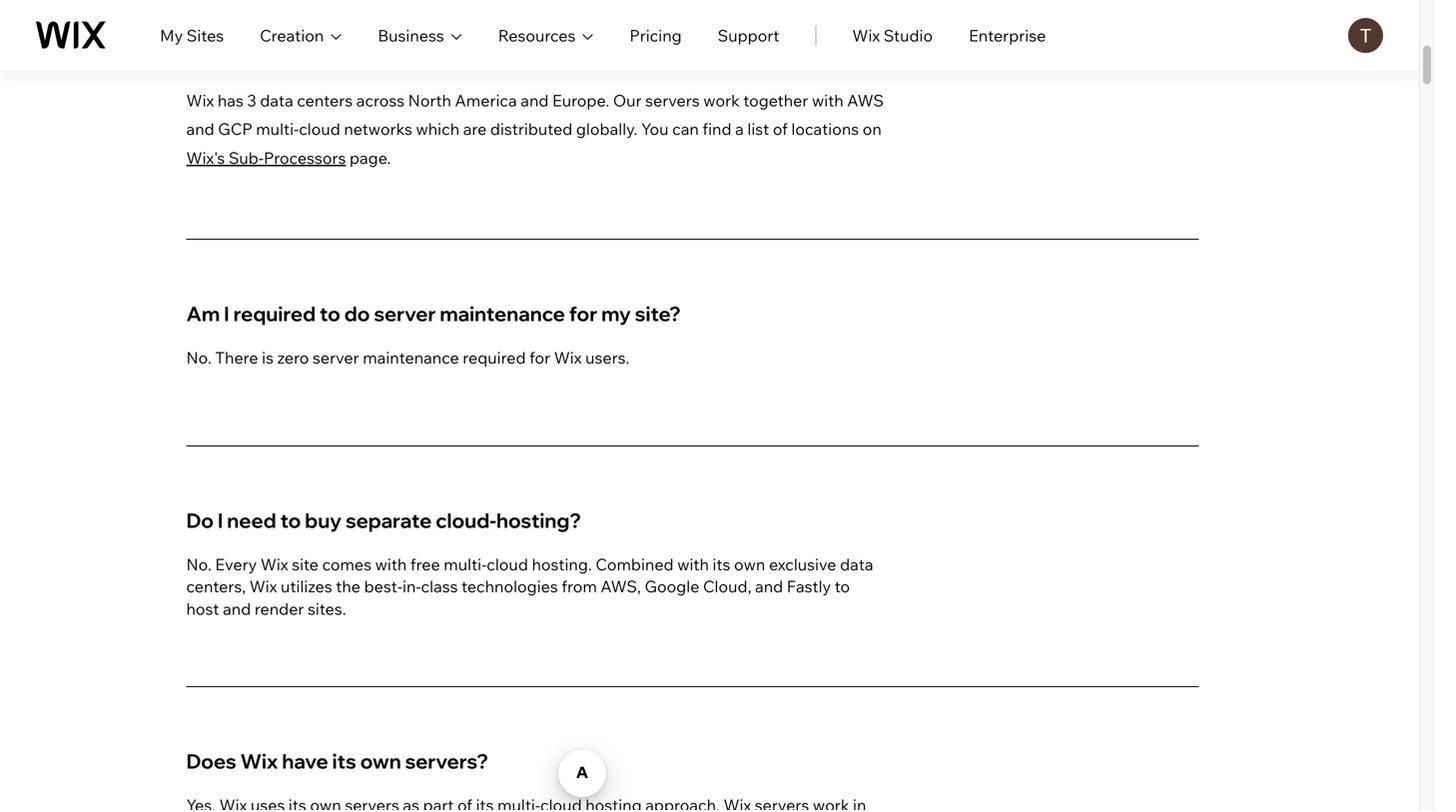 Task type: vqa. For each thing, say whether or not it's contained in the screenshot.
No. There is zero server maintenance required for Wix users.
yes



Task type: locate. For each thing, give the bounding box(es) containing it.
0 vertical spatial data
[[260, 90, 294, 110]]

are down america
[[463, 119, 487, 139]]

0 vertical spatial multi-
[[256, 119, 299, 139]]

2 horizontal spatial with
[[812, 90, 844, 110]]

multi-
[[256, 119, 299, 139], [444, 554, 487, 574]]

1 horizontal spatial to
[[320, 301, 341, 326]]

i for do
[[218, 508, 223, 533]]

1 horizontal spatial its
[[713, 554, 731, 574]]

1 horizontal spatial are
[[463, 119, 487, 139]]

0 horizontal spatial multi-
[[256, 119, 299, 139]]

with
[[812, 90, 844, 110], [375, 554, 407, 574], [678, 554, 709, 574]]

with up best-
[[375, 554, 407, 574]]

do
[[344, 301, 370, 326]]

am
[[186, 301, 220, 326]]

work
[[704, 90, 740, 110]]

2 no. from the top
[[186, 554, 212, 574]]

google
[[645, 577, 700, 597]]

to left do
[[320, 301, 341, 326]]

0 horizontal spatial required
[[233, 301, 316, 326]]

no. left there
[[186, 347, 212, 367]]

maintenance
[[440, 301, 565, 326], [363, 347, 459, 367]]

0 vertical spatial maintenance
[[440, 301, 565, 326]]

1 vertical spatial data
[[840, 554, 874, 574]]

no. there is zero server maintenance required for wix users.
[[186, 347, 630, 367]]

hosting.
[[532, 554, 592, 574]]

0 vertical spatial cloud
[[299, 119, 340, 139]]

i right am
[[224, 301, 230, 326]]

profile image image
[[1349, 18, 1384, 53]]

server up no. there is zero server maintenance required for wix users.
[[374, 301, 436, 326]]

networks
[[344, 119, 413, 139]]

are up the 3
[[256, 41, 287, 66]]

for left users. at left top
[[530, 347, 551, 367]]

1 horizontal spatial multi-
[[444, 554, 487, 574]]

0 vertical spatial own
[[734, 554, 766, 574]]

pricing
[[630, 25, 682, 45]]

1 horizontal spatial cloud
[[487, 554, 528, 574]]

0 vertical spatial its
[[713, 554, 731, 574]]

0 horizontal spatial i
[[218, 508, 223, 533]]

and up distributed
[[521, 90, 549, 110]]

server right the zero
[[313, 347, 359, 367]]

locations
[[792, 119, 859, 139]]

1 vertical spatial no.
[[186, 554, 212, 574]]

for
[[569, 301, 598, 326], [530, 347, 551, 367]]

users.
[[586, 347, 630, 367]]

with up google
[[678, 554, 709, 574]]

0 horizontal spatial its
[[332, 749, 356, 774]]

multi- up wix's sub-processors link
[[256, 119, 299, 139]]

servers inside the wix has 3 data centers across north america and europe. our servers work together with aws and gcp multi-cloud networks which are distributed globally. you can find a list of locations on wix's sub-processors page.
[[646, 90, 700, 110]]

i right do
[[218, 508, 223, 533]]

combined
[[596, 554, 674, 574]]

fastly
[[787, 577, 831, 597]]

separate
[[346, 508, 432, 533]]

where
[[186, 41, 252, 66]]

no. inside no. every wix site comes with free multi-cloud hosting. combined with its own exclusive data centers, wix utilizes the best-in-class technologies from aws, google cloud, and fastly to host and render sites.
[[186, 554, 212, 574]]

1 horizontal spatial with
[[678, 554, 709, 574]]

for for required
[[530, 347, 551, 367]]

own left servers?
[[360, 749, 401, 774]]

on
[[863, 119, 882, 139]]

1 vertical spatial are
[[463, 119, 487, 139]]

required up is
[[233, 301, 316, 326]]

its right "have"
[[332, 749, 356, 774]]

centers,
[[186, 577, 246, 597]]

my
[[602, 301, 631, 326]]

1 vertical spatial multi-
[[444, 554, 487, 574]]

1 horizontal spatial own
[[734, 554, 766, 574]]

site
[[292, 554, 319, 574]]

page.
[[350, 148, 391, 168]]

with inside the wix has 3 data centers across north america and europe. our servers work together with aws and gcp multi-cloud networks which are distributed globally. you can find a list of locations on wix's sub-processors page.
[[812, 90, 844, 110]]

0 vertical spatial no.
[[186, 347, 212, 367]]

1 horizontal spatial servers
[[646, 90, 700, 110]]

render
[[255, 599, 304, 619]]

no.
[[186, 347, 212, 367], [186, 554, 212, 574]]

1 vertical spatial own
[[360, 749, 401, 774]]

creation
[[260, 25, 324, 45]]

data
[[260, 90, 294, 110], [840, 554, 874, 574]]

data right exclusive
[[840, 554, 874, 574]]

cloud-
[[436, 508, 497, 533]]

my
[[160, 25, 183, 45]]

enterprise link
[[969, 23, 1046, 47]]

cloud,
[[703, 577, 752, 597]]

of
[[773, 119, 788, 139]]

in-
[[403, 577, 421, 597]]

no. up centers,
[[186, 554, 212, 574]]

0 horizontal spatial server
[[313, 347, 359, 367]]

europe.
[[553, 90, 610, 110]]

1 vertical spatial for
[[530, 347, 551, 367]]

required
[[233, 301, 316, 326], [463, 347, 526, 367]]

are
[[256, 41, 287, 66], [463, 119, 487, 139]]

0 horizontal spatial are
[[256, 41, 287, 66]]

for left my
[[569, 301, 598, 326]]

sub-
[[229, 148, 264, 168]]

servers up across
[[332, 41, 405, 66]]

1 horizontal spatial required
[[463, 347, 526, 367]]

and
[[521, 90, 549, 110], [186, 119, 214, 139], [755, 577, 784, 597], [223, 599, 251, 619]]

to
[[320, 301, 341, 326], [280, 508, 301, 533], [835, 577, 850, 597]]

to right fastly
[[835, 577, 850, 597]]

our
[[613, 90, 642, 110]]

server
[[374, 301, 436, 326], [313, 347, 359, 367]]

1 vertical spatial to
[[280, 508, 301, 533]]

0 horizontal spatial cloud
[[299, 119, 340, 139]]

2 vertical spatial to
[[835, 577, 850, 597]]

1 vertical spatial i
[[218, 508, 223, 533]]

its
[[713, 554, 731, 574], [332, 749, 356, 774]]

centers
[[297, 90, 353, 110]]

0 horizontal spatial for
[[530, 347, 551, 367]]

0 vertical spatial to
[[320, 301, 341, 326]]

own
[[734, 554, 766, 574], [360, 749, 401, 774]]

to left buy
[[280, 508, 301, 533]]

america
[[455, 90, 517, 110]]

wix up render
[[249, 577, 277, 597]]

data right the 3
[[260, 90, 294, 110]]

0 vertical spatial servers
[[332, 41, 405, 66]]

wix inside the wix has 3 data centers across north america and europe. our servers work together with aws and gcp multi-cloud networks which are distributed globally. you can find a list of locations on wix's sub-processors page.
[[186, 90, 214, 110]]

wix left "has" on the left top of the page
[[186, 90, 214, 110]]

data inside the wix has 3 data centers across north america and europe. our servers work together with aws and gcp multi-cloud networks which are distributed globally. you can find a list of locations on wix's sub-processors page.
[[260, 90, 294, 110]]

multi- up class
[[444, 554, 487, 574]]

1 vertical spatial cloud
[[487, 554, 528, 574]]

0 vertical spatial are
[[256, 41, 287, 66]]

exclusive
[[769, 554, 837, 574]]

host
[[186, 599, 219, 619]]

cloud inside no. every wix site comes with free multi-cloud hosting. combined with its own exclusive data centers, wix utilizes the best-in-class technologies from aws, google cloud, and fastly to host and render sites.
[[487, 554, 528, 574]]

wix
[[853, 25, 880, 45], [291, 41, 329, 66], [186, 90, 214, 110], [554, 347, 582, 367], [261, 554, 288, 574], [249, 577, 277, 597], [240, 749, 278, 774]]

which
[[416, 119, 460, 139]]

servers up can at the top left
[[646, 90, 700, 110]]

0 vertical spatial for
[[569, 301, 598, 326]]

1 no. from the top
[[186, 347, 212, 367]]

0 horizontal spatial to
[[280, 508, 301, 533]]

cloud up technologies on the left
[[487, 554, 528, 574]]

list
[[748, 119, 770, 139]]

1 horizontal spatial data
[[840, 554, 874, 574]]

2 horizontal spatial to
[[835, 577, 850, 597]]

0 vertical spatial server
[[374, 301, 436, 326]]

zero
[[277, 347, 309, 367]]

1 horizontal spatial i
[[224, 301, 230, 326]]

free
[[411, 554, 440, 574]]

with up the locations
[[812, 90, 844, 110]]

wix left users. at left top
[[554, 347, 582, 367]]

aws,
[[601, 577, 641, 597]]

cloud down centers
[[299, 119, 340, 139]]

servers
[[332, 41, 405, 66], [646, 90, 700, 110]]

1 vertical spatial servers
[[646, 90, 700, 110]]

its up cloud,
[[713, 554, 731, 574]]

and left fastly
[[755, 577, 784, 597]]

1 horizontal spatial for
[[569, 301, 598, 326]]

from
[[562, 577, 597, 597]]

own up cloud,
[[734, 554, 766, 574]]

required down am i required to do server maintenance for my site?
[[463, 347, 526, 367]]

0 horizontal spatial data
[[260, 90, 294, 110]]

0 vertical spatial i
[[224, 301, 230, 326]]



Task type: describe. For each thing, give the bounding box(es) containing it.
wix up centers
[[291, 41, 329, 66]]

the
[[336, 577, 361, 597]]

i for am
[[224, 301, 230, 326]]

can
[[673, 119, 699, 139]]

multi- inside the wix has 3 data centers across north america and europe. our servers work together with aws and gcp multi-cloud networks which are distributed globally. you can find a list of locations on wix's sub-processors page.
[[256, 119, 299, 139]]

own inside no. every wix site comes with free multi-cloud hosting. combined with its own exclusive data centers, wix utilizes the best-in-class technologies from aws, google cloud, and fastly to host and render sites.
[[734, 554, 766, 574]]

does wix have its own servers?
[[186, 749, 488, 774]]

0 vertical spatial required
[[233, 301, 316, 326]]

0 horizontal spatial with
[[375, 554, 407, 574]]

cloud inside the wix has 3 data centers across north america and europe. our servers work together with aws and gcp multi-cloud networks which are distributed globally. you can find a list of locations on wix's sub-processors page.
[[299, 119, 340, 139]]

wix studio
[[853, 25, 933, 45]]

every
[[215, 554, 257, 574]]

class
[[421, 577, 458, 597]]

0 horizontal spatial servers
[[332, 41, 405, 66]]

need
[[227, 508, 276, 533]]

enterprise
[[969, 25, 1046, 45]]

site?
[[635, 301, 681, 326]]

have
[[282, 749, 328, 774]]

multi- inside no. every wix site comes with free multi-cloud hosting. combined with its own exclusive data centers, wix utilizes the best-in-class technologies from aws, google cloud, and fastly to host and render sites.
[[444, 554, 487, 574]]

for for maintenance
[[569, 301, 598, 326]]

located?
[[409, 41, 494, 66]]

wix left "have"
[[240, 749, 278, 774]]

studio
[[884, 25, 933, 45]]

wix has 3 data centers across north america and europe. our servers work together with aws and gcp multi-cloud networks which are distributed globally. you can find a list of locations on wix's sub-processors page.
[[186, 90, 884, 168]]

to for buy
[[280, 508, 301, 533]]

do i need to buy separate cloud-hosting?
[[186, 508, 581, 533]]

distributed
[[491, 119, 573, 139]]

and down centers,
[[223, 599, 251, 619]]

support
[[718, 25, 780, 45]]

my sites
[[160, 25, 224, 45]]

business button
[[378, 23, 462, 47]]

1 vertical spatial its
[[332, 749, 356, 774]]

business
[[378, 25, 444, 45]]

1 vertical spatial server
[[313, 347, 359, 367]]

1 vertical spatial required
[[463, 347, 526, 367]]

utilizes
[[281, 577, 332, 597]]

a
[[735, 119, 744, 139]]

no. for do i need to buy separate cloud-hosting?
[[186, 554, 212, 574]]

to for do
[[320, 301, 341, 326]]

resources
[[498, 25, 576, 45]]

support link
[[718, 23, 780, 47]]

creation button
[[260, 23, 342, 47]]

processors
[[264, 148, 346, 168]]

servers?
[[405, 749, 488, 774]]

you
[[641, 119, 669, 139]]

best-
[[364, 577, 403, 597]]

is
[[262, 347, 274, 367]]

are inside the wix has 3 data centers across north america and europe. our servers work together with aws and gcp multi-cloud networks which are distributed globally. you can find a list of locations on wix's sub-processors page.
[[463, 119, 487, 139]]

wix's sub-processors link
[[186, 148, 346, 168]]

sites.
[[308, 599, 346, 619]]

wix left the site
[[261, 554, 288, 574]]

no. every wix site comes with free multi-cloud hosting. combined with its own exclusive data centers, wix utilizes the best-in-class technologies from aws, google cloud, and fastly to host and render sites.
[[186, 554, 874, 619]]

1 vertical spatial maintenance
[[363, 347, 459, 367]]

1 horizontal spatial server
[[374, 301, 436, 326]]

across
[[356, 90, 405, 110]]

globally.
[[576, 119, 638, 139]]

does
[[186, 749, 236, 774]]

find
[[703, 119, 732, 139]]

my sites link
[[160, 23, 224, 47]]

resources button
[[498, 23, 594, 47]]

0 horizontal spatial own
[[360, 749, 401, 774]]

wix studio link
[[853, 23, 933, 47]]

hosting?
[[497, 508, 581, 533]]

gcp
[[218, 119, 252, 139]]

buy
[[305, 508, 342, 533]]

data inside no. every wix site comes with free multi-cloud hosting. combined with its own exclusive data centers, wix utilizes the best-in-class technologies from aws, google cloud, and fastly to host and render sites.
[[840, 554, 874, 574]]

sites
[[187, 25, 224, 45]]

do
[[186, 508, 214, 533]]

wix's
[[186, 148, 225, 168]]

pricing link
[[630, 23, 682, 47]]

its inside no. every wix site comes with free multi-cloud hosting. combined with its own exclusive data centers, wix utilizes the best-in-class technologies from aws, google cloud, and fastly to host and render sites.
[[713, 554, 731, 574]]

wix left studio
[[853, 25, 880, 45]]

aws
[[848, 90, 884, 110]]

together
[[744, 90, 809, 110]]

there
[[215, 347, 258, 367]]

north
[[408, 90, 452, 110]]

no. for am i required to do server maintenance for my site?
[[186, 347, 212, 367]]

3
[[247, 90, 257, 110]]

to inside no. every wix site comes with free multi-cloud hosting. combined with its own exclusive data centers, wix utilizes the best-in-class technologies from aws, google cloud, and fastly to host and render sites.
[[835, 577, 850, 597]]

comes
[[322, 554, 372, 574]]

am i required to do server maintenance for my site?
[[186, 301, 681, 326]]

and up wix's
[[186, 119, 214, 139]]

technologies
[[462, 577, 558, 597]]

where are wix servers located?
[[186, 41, 494, 66]]

has
[[218, 90, 244, 110]]



